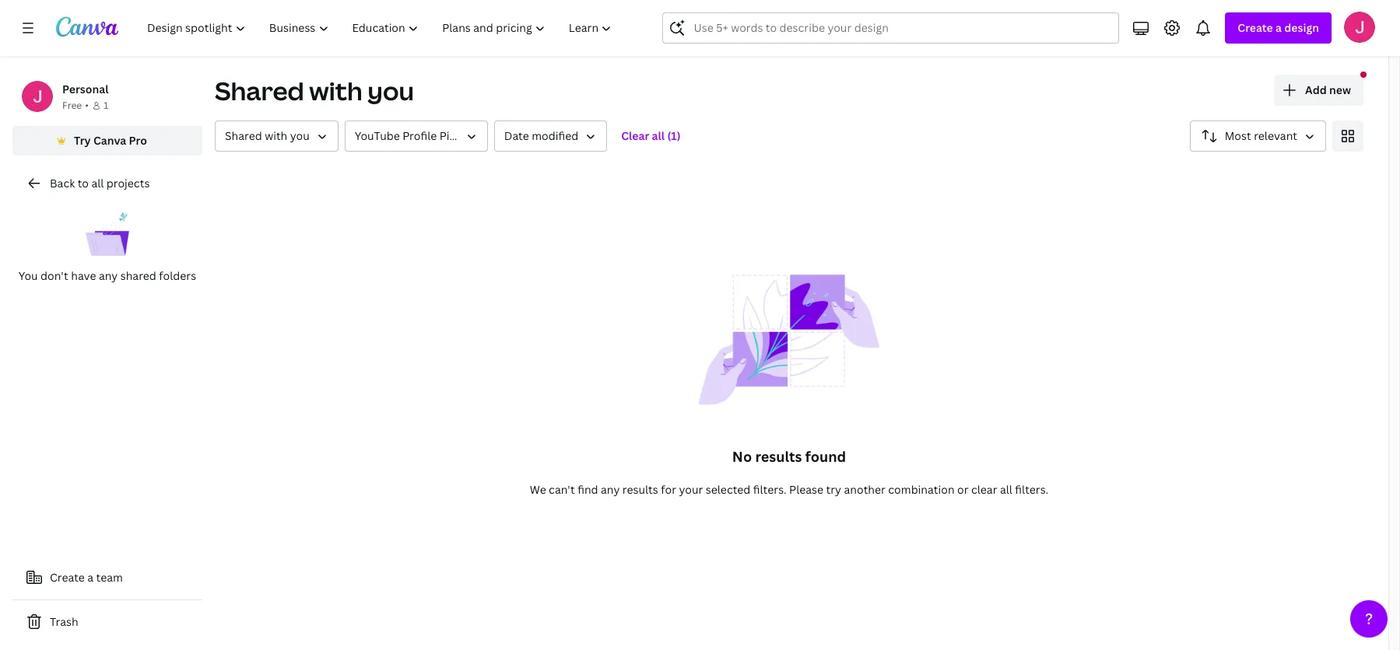 Task type: vqa. For each thing, say whether or not it's contained in the screenshot.
Bob Builder image
no



Task type: describe. For each thing, give the bounding box(es) containing it.
free
[[62, 99, 82, 112]]

you
[[19, 269, 38, 283]]

(1)
[[667, 128, 681, 143]]

any for shared
[[99, 269, 118, 283]]

youtube
[[355, 128, 400, 143]]

canva
[[93, 133, 126, 148]]

we
[[530, 483, 546, 497]]

0 vertical spatial shared
[[215, 74, 304, 107]]

create a team
[[50, 571, 123, 585]]

back
[[50, 176, 75, 191]]

clear
[[971, 483, 998, 497]]

Owner button
[[215, 121, 338, 152]]

1 horizontal spatial with
[[309, 74, 363, 107]]

another
[[844, 483, 886, 497]]

shared
[[120, 269, 156, 283]]

profile
[[403, 128, 437, 143]]

trash
[[50, 615, 78, 630]]

folders
[[159, 269, 196, 283]]

2 filters. from the left
[[1015, 483, 1049, 497]]

shared with you inside owner button
[[225, 128, 310, 143]]

projects
[[106, 176, 150, 191]]

most
[[1225, 128, 1252, 143]]

most relevant
[[1225, 128, 1298, 143]]

personal
[[62, 82, 109, 97]]

back to all projects link
[[12, 168, 202, 199]]

youtube profile picture
[[355, 128, 477, 143]]

any for results
[[601, 483, 620, 497]]

0 vertical spatial shared with you
[[215, 74, 414, 107]]

date modified
[[504, 128, 579, 143]]

1 horizontal spatial all
[[652, 128, 665, 143]]

team
[[96, 571, 123, 585]]

add new
[[1305, 83, 1351, 97]]

you don't have any shared folders
[[19, 269, 196, 283]]

picture
[[440, 128, 477, 143]]

a for design
[[1276, 20, 1282, 35]]

james peterson image
[[1344, 12, 1376, 43]]

create a team button
[[12, 563, 202, 594]]

clear all (1) link
[[614, 121, 689, 152]]

2 horizontal spatial all
[[1000, 483, 1013, 497]]

free •
[[62, 99, 89, 112]]

to
[[78, 176, 89, 191]]

pro
[[129, 133, 147, 148]]

back to all projects
[[50, 176, 150, 191]]

have
[[71, 269, 96, 283]]

a for team
[[87, 571, 94, 585]]

selected
[[706, 483, 751, 497]]



Task type: locate. For each thing, give the bounding box(es) containing it.
with
[[309, 74, 363, 107], [265, 128, 287, 143]]

a left team
[[87, 571, 94, 585]]

1 vertical spatial create
[[50, 571, 85, 585]]

create left team
[[50, 571, 85, 585]]

create
[[1238, 20, 1273, 35], [50, 571, 85, 585]]

1 vertical spatial any
[[601, 483, 620, 497]]

top level navigation element
[[137, 12, 625, 44]]

new
[[1330, 83, 1351, 97]]

relevant
[[1254, 128, 1298, 143]]

clear
[[621, 128, 649, 143]]

1 horizontal spatial a
[[1276, 20, 1282, 35]]

1 vertical spatial a
[[87, 571, 94, 585]]

shared inside owner button
[[225, 128, 262, 143]]

your
[[679, 483, 703, 497]]

Sort by button
[[1190, 121, 1327, 152]]

0 vertical spatial any
[[99, 269, 118, 283]]

create inside "button"
[[50, 571, 85, 585]]

1 filters. from the left
[[753, 483, 787, 497]]

find
[[578, 483, 598, 497]]

try canva pro button
[[12, 126, 202, 156]]

0 horizontal spatial filters.
[[753, 483, 787, 497]]

try canva pro
[[74, 133, 147, 148]]

found
[[806, 448, 846, 466]]

0 vertical spatial results
[[755, 448, 802, 466]]

for
[[661, 483, 677, 497]]

0 vertical spatial create
[[1238, 20, 1273, 35]]

try
[[74, 133, 91, 148]]

1 horizontal spatial you
[[368, 74, 414, 107]]

1 vertical spatial with
[[265, 128, 287, 143]]

a left design
[[1276, 20, 1282, 35]]

results up we can't find any results for your selected filters. please try another combination or clear all filters.
[[755, 448, 802, 466]]

any
[[99, 269, 118, 283], [601, 483, 620, 497]]

no results found
[[732, 448, 846, 466]]

Category button
[[345, 121, 488, 152]]

trash link
[[12, 607, 202, 638]]

don't
[[41, 269, 68, 283]]

you
[[368, 74, 414, 107], [290, 128, 310, 143]]

0 horizontal spatial create
[[50, 571, 85, 585]]

no
[[732, 448, 752, 466]]

modified
[[532, 128, 579, 143]]

any right find
[[601, 483, 620, 497]]

Search search field
[[694, 13, 1089, 43]]

filters.
[[753, 483, 787, 497], [1015, 483, 1049, 497]]

a
[[1276, 20, 1282, 35], [87, 571, 94, 585]]

a inside dropdown button
[[1276, 20, 1282, 35]]

clear all (1)
[[621, 128, 681, 143]]

0 horizontal spatial any
[[99, 269, 118, 283]]

you up youtube
[[368, 74, 414, 107]]

1 vertical spatial results
[[623, 483, 658, 497]]

shared with you
[[215, 74, 414, 107], [225, 128, 310, 143]]

all
[[652, 128, 665, 143], [91, 176, 104, 191], [1000, 483, 1013, 497]]

1 vertical spatial you
[[290, 128, 310, 143]]

1 horizontal spatial create
[[1238, 20, 1273, 35]]

•
[[85, 99, 89, 112]]

0 horizontal spatial all
[[91, 176, 104, 191]]

1 vertical spatial all
[[91, 176, 104, 191]]

None search field
[[663, 12, 1120, 44]]

design
[[1285, 20, 1320, 35]]

1 horizontal spatial filters.
[[1015, 483, 1049, 497]]

0 horizontal spatial you
[[290, 128, 310, 143]]

1 horizontal spatial results
[[755, 448, 802, 466]]

filters. left please
[[753, 483, 787, 497]]

all right to
[[91, 176, 104, 191]]

results left for
[[623, 483, 658, 497]]

create left design
[[1238, 20, 1273, 35]]

create for create a team
[[50, 571, 85, 585]]

create for create a design
[[1238, 20, 1273, 35]]

results
[[755, 448, 802, 466], [623, 483, 658, 497]]

with inside owner button
[[265, 128, 287, 143]]

1 vertical spatial shared
[[225, 128, 262, 143]]

1
[[103, 99, 108, 112]]

any right have
[[99, 269, 118, 283]]

combination
[[889, 483, 955, 497]]

all right clear
[[1000, 483, 1013, 497]]

we can't find any results for your selected filters. please try another combination or clear all filters.
[[530, 483, 1049, 497]]

filters. right clear
[[1015, 483, 1049, 497]]

a inside "button"
[[87, 571, 94, 585]]

0 horizontal spatial results
[[623, 483, 658, 497]]

please
[[789, 483, 824, 497]]

0 vertical spatial a
[[1276, 20, 1282, 35]]

0 horizontal spatial with
[[265, 128, 287, 143]]

0 horizontal spatial a
[[87, 571, 94, 585]]

you inside owner button
[[290, 128, 310, 143]]

0 vertical spatial you
[[368, 74, 414, 107]]

1 vertical spatial shared with you
[[225, 128, 310, 143]]

create inside dropdown button
[[1238, 20, 1273, 35]]

try
[[826, 483, 842, 497]]

2 vertical spatial all
[[1000, 483, 1013, 497]]

date
[[504, 128, 529, 143]]

you left youtube
[[290, 128, 310, 143]]

shared
[[215, 74, 304, 107], [225, 128, 262, 143]]

create a design
[[1238, 20, 1320, 35]]

add new button
[[1274, 75, 1364, 106]]

0 vertical spatial all
[[652, 128, 665, 143]]

Date modified button
[[494, 121, 607, 152]]

0 vertical spatial with
[[309, 74, 363, 107]]

all left the (1)
[[652, 128, 665, 143]]

1 horizontal spatial any
[[601, 483, 620, 497]]

can't
[[549, 483, 575, 497]]

add
[[1305, 83, 1327, 97]]

or
[[958, 483, 969, 497]]

create a design button
[[1226, 12, 1332, 44]]



